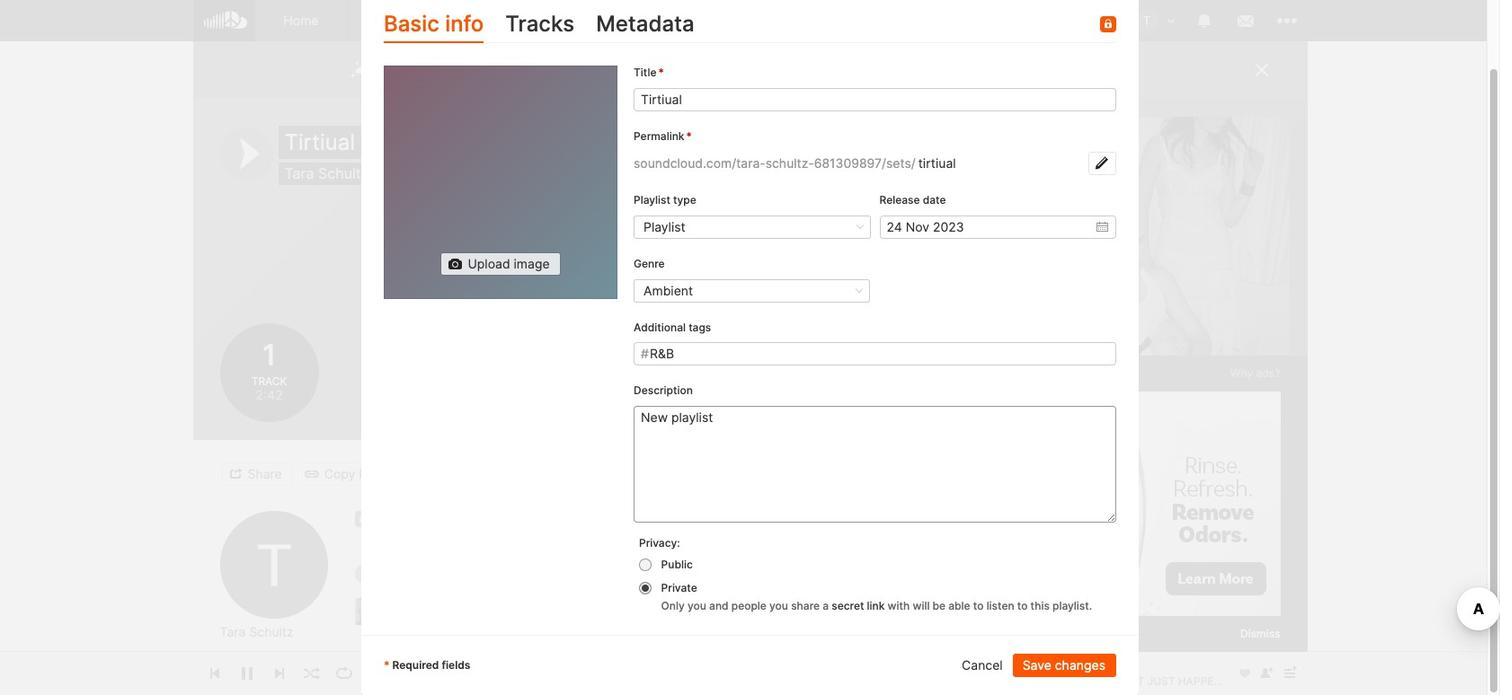 Task type: describe. For each thing, give the bounding box(es) containing it.
privacy:
[[639, 537, 680, 550]]

next
[[768, 61, 795, 78]]

resources
[[1090, 602, 1144, 616]]

basic
[[384, 11, 439, 37]]

ambient
[[644, 283, 693, 298]]

able
[[949, 600, 971, 613]]

to left title
[[618, 61, 631, 78]]

date
[[923, 193, 946, 207]]

pro
[[669, 61, 690, 78]]

link
[[867, 600, 885, 613]]

charts link
[[1190, 602, 1225, 616]]

basic info
[[384, 11, 484, 37]]

listen
[[987, 600, 1015, 613]]

upload image for leftmost 'upload image' button
[[468, 257, 550, 272]]

0 vertical spatial tara schultz link
[[285, 165, 369, 183]]

laroi
[[569, 604, 606, 619]]

the
[[520, 604, 543, 619]]

share
[[248, 466, 282, 481]]

blog
[[1156, 602, 1179, 616]]

tara inside "link"
[[220, 625, 246, 640]]

to left this
[[1018, 600, 1028, 613]]

playlist for playlist type
[[634, 193, 671, 207]]

type
[[673, 193, 697, 207]]

permalink
[[634, 130, 685, 143]]

0 horizontal spatial tara schultz's avatar element
[[220, 512, 328, 619]]

people
[[732, 600, 767, 613]]

upload inside "link"
[[1075, 13, 1117, 28]]

description
[[634, 384, 693, 398]]

with
[[888, 600, 910, 613]]

release
[[880, 193, 920, 207]]

privacy link
[[1050, 587, 1088, 601]]

cancel
[[962, 658, 1003, 673]]

will
[[913, 600, 930, 613]]

a
[[823, 600, 829, 613]]

the kid laroi - what just happened
[[520, 604, 763, 619]]

your
[[736, 61, 764, 78]]

1 you from the left
[[688, 600, 707, 613]]

secret
[[832, 600, 864, 613]]

2:42
[[255, 388, 283, 403]]

upload for leftmost 'upload image' button
[[468, 257, 510, 272]]

and
[[709, 600, 729, 613]]

private
[[661, 582, 697, 595]]

charts
[[1190, 602, 1225, 616]]

delete
[[623, 466, 661, 481]]

up
[[906, 61, 922, 78]]

* required fields
[[384, 659, 471, 672]]

0 vertical spatial tara schultz's avatar element
[[1135, 9, 1158, 32]]

required
[[392, 659, 439, 672]]

Permalink text field
[[916, 152, 1089, 175]]

share
[[791, 600, 820, 613]]

playlist
[[665, 466, 706, 481]]

playlist button
[[634, 216, 871, 239]]

upload image for 'upload image' button to the right
[[1104, 372, 1186, 388]]

fields
[[442, 659, 471, 672]]

tara inside tirtiual tara schultz
[[285, 165, 314, 183]]

copy
[[324, 466, 355, 481]]

playlist type
[[634, 193, 697, 207]]

library
[[467, 13, 509, 28]]

tirtiual element for 'upload image' button to the right
[[984, 117, 1290, 423]]

-
[[610, 604, 615, 619]]

cookie policy link
[[1100, 587, 1170, 601]]

now
[[382, 61, 412, 78]]

title
[[634, 66, 657, 79]]

copy link button
[[297, 463, 394, 486]]

schultz-
[[766, 156, 814, 171]]

imprint
[[1011, 602, 1047, 616]]

metadata link
[[596, 7, 695, 44]]

save changes button
[[1013, 655, 1117, 678]]

by
[[886, 61, 902, 78]]

upload link
[[1066, 0, 1126, 40]]

now available: first fans. subscribe to next pro to get your next upload heard by up to 100+ listeners.
[[382, 61, 1040, 78]]

changes
[[1055, 658, 1106, 673]]

legal link
[[1011, 587, 1039, 601]]

tracks
[[506, 11, 575, 37]]

additional
[[634, 321, 686, 334]]

0 horizontal spatial upload image button
[[441, 253, 561, 276]]

home
[[284, 13, 319, 28]]

upload
[[799, 61, 842, 78]]

*
[[384, 659, 390, 672]]

cookie for policy
[[1100, 587, 1136, 601]]

public
[[661, 558, 693, 572]]

soundcloud.com/tara-schultz-681309897/sets/
[[634, 156, 916, 171]]

schultz inside tirtiual tara schultz
[[318, 165, 369, 183]]



Task type: locate. For each thing, give the bounding box(es) containing it.
cookie up the charts link
[[1181, 587, 1217, 601]]

manager
[[1220, 587, 1265, 601]]

0 vertical spatial image
[[514, 257, 550, 272]]

1 vertical spatial image
[[1150, 372, 1186, 388]]

save changes
[[1023, 658, 1106, 673]]

be
[[933, 600, 946, 613]]

0 horizontal spatial tara
[[220, 625, 246, 640]]

0 horizontal spatial cookie
[[1100, 587, 1136, 601]]

cookie inside 'cookie manager imprint'
[[1181, 587, 1217, 601]]

1 horizontal spatial you
[[770, 600, 788, 613]]

image
[[514, 257, 550, 272], [1150, 372, 1186, 388]]

heard
[[846, 61, 883, 78]]

236k
[[921, 605, 952, 619]]

tara schultz's avatar element
[[1135, 9, 1158, 32], [220, 512, 328, 619]]

happened
[[695, 604, 763, 619]]

0 horizontal spatial image
[[514, 257, 550, 272]]

0 vertical spatial schultz
[[318, 165, 369, 183]]

2 vertical spatial upload
[[1104, 372, 1146, 388]]

1 vertical spatial upload image button
[[1077, 369, 1197, 392]]

0 horizontal spatial schultz
[[249, 625, 294, 640]]

secret link link
[[832, 600, 885, 613]]

681309897/sets/
[[814, 156, 916, 171]]

artist resources link
[[1059, 602, 1144, 616]]

upload image button
[[441, 253, 561, 276], [1077, 369, 1197, 392]]

1 vertical spatial upload image
[[1104, 372, 1186, 388]]

you left share
[[770, 600, 788, 613]]

1 vertical spatial tara schultz's avatar element
[[220, 512, 328, 619]]

Release date text field
[[880, 216, 1117, 239]]

cookie manager imprint
[[1011, 587, 1265, 616]]

playlist.
[[1053, 600, 1092, 613]]

1 horizontal spatial upload image button
[[1077, 369, 1197, 392]]

upload for 'upload image' button to the right
[[1104, 372, 1146, 388]]

1 horizontal spatial tirtiual element
[[984, 117, 1290, 423]]

1 vertical spatial upload
[[468, 257, 510, 272]]

0 horizontal spatial tirtiual element
[[384, 66, 618, 300]]

Title text field
[[634, 88, 1117, 112]]

private only you and people you share a secret link with will be able to listen to this playlist.
[[661, 582, 1092, 613]]

1 track 2:42
[[251, 338, 287, 403]]

1 vertical spatial schultz
[[249, 625, 294, 640]]

playlist for playlist
[[644, 219, 686, 234]]

playlist left type
[[634, 193, 671, 207]]

tirtiual tara schultz
[[285, 129, 369, 183]]

additional tags
[[634, 321, 711, 334]]

this
[[1031, 600, 1050, 613]]

0 horizontal spatial upload image
[[468, 257, 550, 272]]

artist resources
[[1059, 602, 1144, 616]]

available:
[[415, 61, 477, 78]]

1 cookie from the left
[[1100, 587, 1136, 601]]

schultz
[[318, 165, 369, 183], [249, 625, 294, 640]]

cookie up resources
[[1100, 587, 1136, 601]]

2 you from the left
[[770, 600, 788, 613]]

1 vertical spatial tara schultz link
[[220, 625, 294, 641]]

2 cookie from the left
[[1181, 587, 1217, 601]]

Search search field
[[544, 8, 819, 33]]

0 vertical spatial upload image button
[[441, 253, 561, 276]]

you
[[688, 600, 707, 613], [770, 600, 788, 613]]

1 horizontal spatial schultz
[[318, 165, 369, 183]]

metadata
[[596, 11, 695, 37]]

copy link
[[324, 466, 383, 481]]

get
[[711, 61, 732, 78]]

info
[[445, 11, 484, 37]]

next
[[635, 61, 665, 78]]

imprint link
[[1011, 602, 1047, 616]]

share button
[[221, 463, 293, 486]]

ambient button
[[634, 279, 870, 303]]

first
[[480, 61, 509, 78]]

release date
[[880, 193, 946, 207]]

tirtiual element
[[384, 66, 618, 300], [984, 117, 1290, 423]]

1 vertical spatial playlist
[[644, 219, 686, 234]]

feed link
[[348, 0, 442, 41]]

1 horizontal spatial image
[[1150, 372, 1186, 388]]

fans.
[[512, 61, 547, 78]]

0 vertical spatial playlist
[[634, 193, 671, 207]]

1 horizontal spatial upload image
[[1104, 372, 1186, 388]]

1
[[260, 338, 279, 373]]

cancel button
[[953, 655, 1013, 678]]

to left the get
[[694, 61, 707, 78]]

legal
[[1011, 587, 1039, 601]]

to right able
[[974, 600, 984, 613]]

tara schultz's avatar element up tara schultz
[[220, 512, 328, 619]]

0 vertical spatial upload
[[1075, 13, 1117, 28]]

the kid laroi - what just happened link
[[520, 604, 763, 619]]

basic info link
[[384, 7, 484, 44]]

tirtiual element for leftmost 'upload image' button
[[384, 66, 618, 300]]

tags
[[689, 321, 711, 334]]

privacy
[[1050, 587, 1088, 601]]

playlist inside playlist popup button
[[644, 219, 686, 234]]

playlist
[[634, 193, 671, 207], [644, 219, 686, 234]]

the kid laroi - what just happened element
[[355, 599, 382, 626]]

listeners.
[[978, 61, 1036, 78]]

kid
[[546, 604, 565, 619]]

1 horizontal spatial tara schultz's avatar element
[[1135, 9, 1158, 32]]

Description text field
[[634, 407, 1117, 523]]

cookie policy
[[1100, 587, 1170, 601]]

just
[[659, 604, 692, 619]]

cookie
[[1100, 587, 1136, 601], [1181, 587, 1217, 601]]

artist
[[1059, 602, 1087, 616]]

what
[[619, 604, 656, 619]]

delete playlist
[[623, 466, 706, 481]]

0 horizontal spatial you
[[688, 600, 707, 613]]

1 horizontal spatial cookie
[[1181, 587, 1217, 601]]

library link
[[442, 0, 535, 41]]

schultz inside "link"
[[249, 625, 294, 640]]

None search field
[[535, 0, 828, 40]]

0 vertical spatial tara
[[285, 165, 314, 183]]

soundcloud.com/tara-
[[634, 156, 766, 171]]

playlist down the playlist type
[[644, 219, 686, 234]]

to
[[618, 61, 631, 78], [694, 61, 707, 78], [926, 61, 939, 78], [974, 600, 984, 613], [1018, 600, 1028, 613]]

save
[[1023, 658, 1052, 673]]

cookie manager link
[[1181, 587, 1265, 601]]

policy
[[1139, 587, 1170, 601]]

1 vertical spatial tara
[[220, 625, 246, 640]]

tara schultz's avatar element right the 'upload' "link" on the right top
[[1135, 9, 1158, 32]]

tracks link
[[506, 7, 575, 44]]

genre
[[634, 257, 665, 270]]

0 vertical spatial upload image
[[468, 257, 550, 272]]

1 horizontal spatial tara
[[285, 165, 314, 183]]

upload image
[[468, 257, 550, 272], [1104, 372, 1186, 388]]

cookie for manager
[[1181, 587, 1217, 601]]

to right up
[[926, 61, 939, 78]]

feed
[[380, 13, 409, 28]]

upload
[[1075, 13, 1117, 28], [468, 257, 510, 272], [1104, 372, 1146, 388]]

tara
[[285, 165, 314, 183], [220, 625, 246, 640]]

you left and
[[688, 600, 707, 613]]

home link
[[255, 0, 348, 41]]

link
[[359, 466, 383, 481]]



Task type: vqa. For each thing, say whether or not it's contained in the screenshot.
leftmost nari
no



